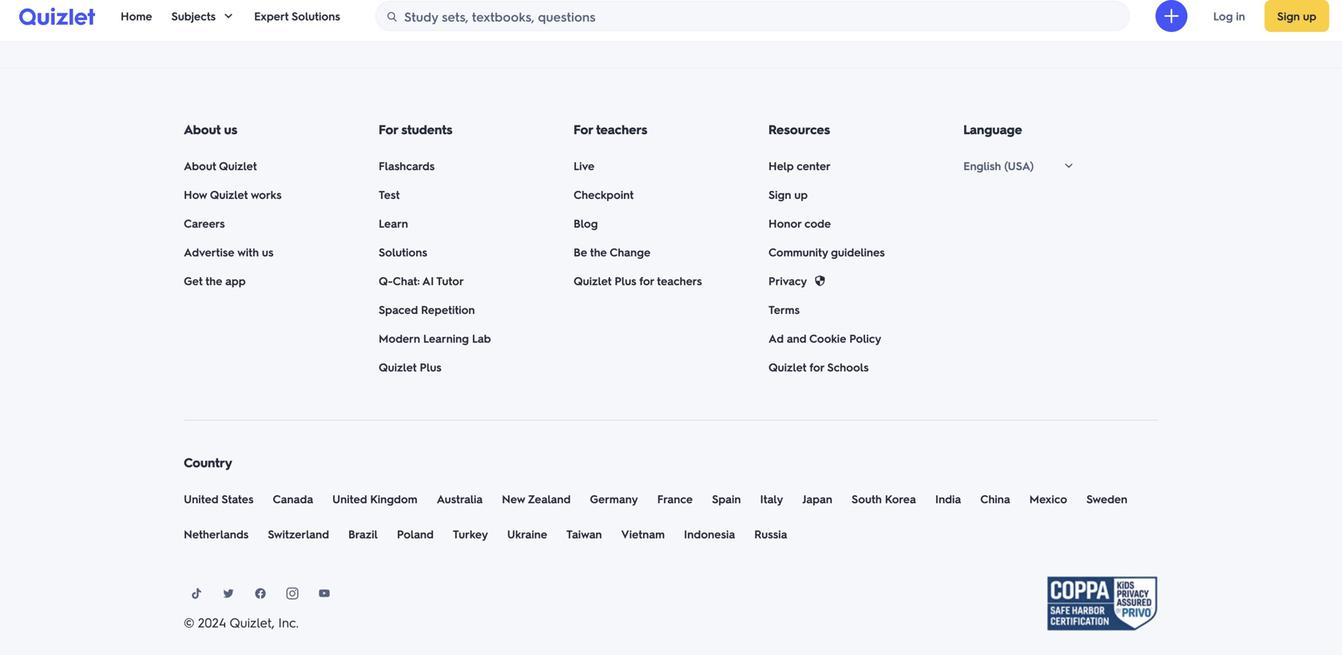 Task type: locate. For each thing, give the bounding box(es) containing it.
canada
[[273, 492, 313, 506]]

for down change
[[640, 274, 654, 288]]

1 horizontal spatial united
[[333, 492, 367, 506]]

1 horizontal spatial sign
[[1278, 9, 1301, 23]]

flashcards
[[379, 159, 435, 173]]

sign right 'in'
[[1278, 9, 1301, 23]]

for students element
[[379, 119, 574, 375]]

quizlet down the about quizlet
[[210, 187, 248, 202]]

sign for the sign up button
[[1278, 9, 1301, 23]]

sign up inside resources element
[[769, 187, 808, 202]]

privacy link
[[769, 273, 827, 289]]

about quizlet link
[[184, 158, 257, 174]]

the for app
[[206, 274, 222, 288]]

spain link
[[712, 491, 741, 507]]

guidelines
[[831, 245, 885, 259]]

2 about from the top
[[184, 159, 216, 173]]

india
[[936, 492, 962, 506]]

quizlet image
[[19, 7, 95, 25], [19, 8, 95, 25]]

1 vertical spatial sign
[[769, 187, 792, 202]]

2 united from the left
[[333, 492, 367, 506]]

1 vertical spatial the
[[206, 274, 222, 288]]

help center
[[769, 159, 831, 173]]

about up the about quizlet
[[184, 121, 221, 137]]

india link
[[936, 491, 962, 507]]

plus
[[615, 274, 637, 288], [420, 360, 442, 374]]

0 vertical spatial up
[[1304, 9, 1317, 23]]

the right be
[[590, 245, 607, 259]]

0 horizontal spatial us
[[224, 121, 238, 137]]

quizlet for schools link
[[769, 359, 869, 375]]

spaced
[[379, 303, 418, 317]]

0 vertical spatial about
[[184, 121, 221, 137]]

flashcards link
[[379, 158, 435, 174]]

quizlet up 'how quizlet works' 'link'
[[219, 159, 257, 173]]

0 vertical spatial plus
[[615, 274, 637, 288]]

in
[[1237, 9, 1246, 23]]

quizlet down and on the bottom
[[769, 360, 807, 374]]

1 united from the left
[[184, 492, 219, 506]]

create image
[[1163, 6, 1182, 26]]

1 horizontal spatial plus
[[615, 274, 637, 288]]

1 vertical spatial sign up
[[769, 187, 808, 202]]

for down ad and cookie policy
[[810, 360, 825, 374]]

2 for from the left
[[574, 121, 593, 137]]

quizlet down modern in the left of the page
[[379, 360, 417, 374]]

sign up up the honor
[[769, 187, 808, 202]]

0 horizontal spatial sign up
[[769, 187, 808, 202]]

0 vertical spatial teachers
[[596, 121, 648, 137]]

1 vertical spatial up
[[795, 187, 808, 202]]

states
[[222, 492, 254, 506]]

united up brazil link
[[333, 492, 367, 506]]

quizlet,
[[230, 614, 275, 631]]

0 horizontal spatial up
[[795, 187, 808, 202]]

advertise with us
[[184, 245, 274, 259]]

blog link
[[574, 215, 598, 231]]

0 horizontal spatial plus
[[420, 360, 442, 374]]

advertisement element
[[380, 0, 962, 20]]

about us element
[[184, 119, 379, 289]]

subjects
[[171, 9, 216, 23]]

netherlands
[[184, 527, 249, 542]]

france
[[658, 492, 693, 506]]

plus inside "quizlet plus for teachers" link
[[615, 274, 637, 288]]

up up honor code link
[[795, 187, 808, 202]]

united states link
[[184, 491, 254, 507]]

solutions
[[292, 9, 340, 23], [379, 245, 428, 259]]

0 vertical spatial solutions
[[292, 9, 340, 23]]

get the app
[[184, 274, 246, 288]]

for
[[379, 121, 398, 137], [574, 121, 593, 137]]

for left students
[[379, 121, 398, 137]]

about for about quizlet
[[184, 159, 216, 173]]

youtube image
[[318, 587, 331, 600]]

advertise
[[184, 245, 235, 259]]

0 vertical spatial the
[[590, 245, 607, 259]]

with
[[237, 245, 259, 259]]

plus down modern learning lab
[[420, 360, 442, 374]]

turkey link
[[453, 526, 488, 542]]

1 vertical spatial plus
[[420, 360, 442, 374]]

the inside get the app link
[[206, 274, 222, 288]]

for up the live link
[[574, 121, 593, 137]]

plus inside quizlet plus link
[[420, 360, 442, 374]]

quizlet inside for teachers 'element'
[[574, 274, 612, 288]]

cookie
[[810, 331, 847, 346]]

sign inside resources element
[[769, 187, 792, 202]]

indonesia link
[[684, 526, 736, 542]]

the inside be the change link
[[590, 245, 607, 259]]

japan link
[[803, 491, 833, 507]]

1 horizontal spatial teachers
[[657, 274, 702, 288]]

0 horizontal spatial sign
[[769, 187, 792, 202]]

quizlet plus
[[379, 360, 442, 374]]

1 about from the top
[[184, 121, 221, 137]]

brazil link
[[348, 526, 378, 542]]

south korea link
[[852, 491, 917, 507]]

sign down the help at the right of page
[[769, 187, 792, 202]]

1 quizlet image from the top
[[19, 7, 95, 25]]

up for sign up link
[[795, 187, 808, 202]]

footer
[[0, 68, 1343, 655]]

log in button
[[1201, 0, 1259, 32]]

0 horizontal spatial the
[[206, 274, 222, 288]]

0 horizontal spatial for
[[379, 121, 398, 137]]

for inside resources element
[[810, 360, 825, 374]]

1 horizontal spatial for
[[574, 121, 593, 137]]

1 for from the left
[[379, 121, 398, 137]]

help center link
[[769, 158, 831, 174]]

quizlet for quizlet for schools
[[769, 360, 807, 374]]

the right get at the top left of the page
[[206, 274, 222, 288]]

for for for students
[[379, 121, 398, 137]]

how
[[184, 187, 207, 202]]

up
[[1304, 9, 1317, 23], [795, 187, 808, 202]]

coppa safe harbor certification seal image
[[1047, 576, 1159, 632]]

quizlet for schools
[[769, 360, 869, 374]]

0 vertical spatial sign
[[1278, 9, 1301, 23]]

None search field
[[376, 1, 1131, 32]]

poland
[[397, 527, 434, 542]]

us up the about quizlet
[[224, 121, 238, 137]]

united for united kingdom
[[333, 492, 367, 506]]

be the change
[[574, 245, 651, 259]]

checkpoint link
[[574, 187, 634, 203]]

up inside resources element
[[795, 187, 808, 202]]

for for for teachers
[[574, 121, 593, 137]]

switzerland
[[268, 527, 329, 542]]

quizlet inside resources element
[[769, 360, 807, 374]]

quizlet
[[219, 159, 257, 173], [210, 187, 248, 202], [574, 274, 612, 288], [379, 360, 417, 374], [769, 360, 807, 374]]

solutions right expert
[[292, 9, 340, 23]]

live
[[574, 159, 595, 173]]

1 vertical spatial for
[[810, 360, 825, 374]]

kingdom
[[370, 492, 418, 506]]

up inside button
[[1304, 9, 1317, 23]]

solutions link
[[379, 244, 428, 260]]

russia
[[755, 527, 788, 542]]

teachers
[[596, 121, 648, 137], [657, 274, 702, 288]]

china link
[[981, 491, 1011, 507]]

brazil
[[348, 527, 378, 542]]

0 horizontal spatial for
[[640, 274, 654, 288]]

sign up
[[1278, 9, 1317, 23], [769, 187, 808, 202]]

taiwan
[[567, 527, 602, 542]]

solutions up chat:
[[379, 245, 428, 259]]

quizlet down be
[[574, 274, 612, 288]]

sign up inside the sign up button
[[1278, 9, 1317, 23]]

1 vertical spatial solutions
[[379, 245, 428, 259]]

china
[[981, 492, 1011, 506]]

shield image
[[814, 275, 827, 287]]

plus down change
[[615, 274, 637, 288]]

1 horizontal spatial us
[[262, 245, 274, 259]]

modern learning lab link
[[379, 331, 491, 346]]

united left states
[[184, 492, 219, 506]]

country
[[184, 454, 232, 471]]

australia link
[[437, 491, 483, 507]]

learn link
[[379, 215, 408, 231]]

0 horizontal spatial united
[[184, 492, 219, 506]]

ad and cookie policy link
[[769, 331, 882, 346]]

quizlet inside the 'for students' element
[[379, 360, 417, 374]]

works
[[251, 187, 282, 202]]

1 horizontal spatial up
[[1304, 9, 1317, 23]]

about
[[184, 121, 221, 137], [184, 159, 216, 173]]

tutor
[[436, 274, 464, 288]]

1 horizontal spatial sign up
[[1278, 9, 1317, 23]]

united
[[184, 492, 219, 506], [333, 492, 367, 506]]

up right 'in'
[[1304, 9, 1317, 23]]

careers link
[[184, 215, 225, 231]]

1 vertical spatial about
[[184, 159, 216, 173]]

1 horizontal spatial the
[[590, 245, 607, 259]]

for inside the 'for students' element
[[379, 121, 398, 137]]

learn
[[379, 216, 408, 231]]

get the app link
[[184, 273, 246, 289]]

sign up right 'in'
[[1278, 9, 1317, 23]]

about up how
[[184, 159, 216, 173]]

1 horizontal spatial solutions
[[379, 245, 428, 259]]

quizlet for quizlet plus
[[379, 360, 417, 374]]

us right with
[[262, 245, 274, 259]]

quizlet for quizlet plus for teachers
[[574, 274, 612, 288]]

for teachers element
[[574, 119, 769, 289]]

2 quizlet image from the top
[[19, 8, 95, 25]]

how quizlet works
[[184, 187, 282, 202]]

footer containing about us
[[0, 68, 1343, 655]]

sign for sign up link
[[769, 187, 792, 202]]

0 vertical spatial sign up
[[1278, 9, 1317, 23]]

for inside for teachers 'element'
[[574, 121, 593, 137]]

how quizlet works link
[[184, 187, 282, 203]]

united states
[[184, 492, 254, 506]]

1 horizontal spatial for
[[810, 360, 825, 374]]

quizlet plus link
[[379, 359, 442, 375]]

quizlet inside 'link'
[[210, 187, 248, 202]]

sign inside button
[[1278, 9, 1301, 23]]

0 vertical spatial for
[[640, 274, 654, 288]]

solutions inside "expert solutions" "link"
[[292, 9, 340, 23]]

0 horizontal spatial solutions
[[292, 9, 340, 23]]



Task type: vqa. For each thing, say whether or not it's contained in the screenshot.
Mexico
yes



Task type: describe. For each thing, give the bounding box(es) containing it.
sweden link
[[1087, 491, 1128, 507]]

lab
[[472, 331, 491, 346]]

home link
[[121, 0, 152, 41]]

terms
[[769, 303, 800, 317]]

Search field
[[376, 1, 1130, 32]]

community guidelines link
[[769, 244, 885, 260]]

code
[[805, 216, 831, 231]]

policy
[[850, 331, 882, 346]]

be
[[574, 245, 588, 259]]

live link
[[574, 158, 595, 174]]

quizlet plus for teachers
[[574, 274, 702, 288]]

new zealand
[[502, 492, 571, 506]]

expert
[[254, 9, 289, 23]]

inc.
[[278, 614, 299, 631]]

ad and cookie policy
[[769, 331, 882, 346]]

1 vertical spatial teachers
[[657, 274, 702, 288]]

tiktok image
[[190, 587, 203, 600]]

log in
[[1214, 9, 1246, 23]]

be the change link
[[574, 244, 651, 260]]

poland link
[[397, 526, 434, 542]]

for students
[[379, 121, 453, 137]]

community
[[769, 245, 828, 259]]

0 horizontal spatial teachers
[[596, 121, 648, 137]]

chat:
[[393, 274, 420, 288]]

france link
[[658, 491, 693, 507]]

plus for quizlet plus for teachers
[[615, 274, 637, 288]]

up for the sign up button
[[1304, 9, 1317, 23]]

italy
[[761, 492, 784, 506]]

honor code link
[[769, 215, 831, 231]]

japan
[[803, 492, 833, 506]]

spain
[[712, 492, 741, 506]]

advertise with us link
[[184, 244, 274, 260]]

q-
[[379, 274, 393, 288]]

honor code
[[769, 216, 831, 231]]

search image
[[386, 10, 399, 23]]

Search text field
[[404, 1, 1126, 32]]

and
[[787, 331, 807, 346]]

resources
[[769, 121, 831, 137]]

quizlet plus for teachers link
[[574, 273, 702, 289]]

south korea
[[852, 492, 917, 506]]

the for change
[[590, 245, 607, 259]]

language element
[[964, 119, 1159, 174]]

subjects button
[[171, 0, 235, 41]]

sign up for sign up link
[[769, 187, 808, 202]]

italy link
[[761, 491, 784, 507]]

learning
[[423, 331, 469, 346]]

for teachers
[[574, 121, 648, 137]]

south
[[852, 492, 882, 506]]

canada link
[[273, 491, 313, 507]]

resources element
[[769, 119, 964, 375]]

modern
[[379, 331, 420, 346]]

expert solutions link
[[254, 0, 340, 41]]

sign up for the sign up button
[[1278, 9, 1317, 23]]

united kingdom link
[[333, 491, 418, 507]]

solutions inside the 'for students' element
[[379, 245, 428, 259]]

terms link
[[769, 302, 800, 318]]

switzerland link
[[268, 526, 329, 542]]

center
[[797, 159, 831, 173]]

korea
[[885, 492, 917, 506]]

repetition
[[421, 303, 475, 317]]

turkey
[[453, 527, 488, 542]]

facebook image
[[254, 587, 267, 600]]

new
[[502, 492, 526, 506]]

app
[[225, 274, 246, 288]]

change
[[610, 245, 651, 259]]

© 2024 quizlet, inc.
[[184, 614, 299, 631]]

sweden
[[1087, 492, 1128, 506]]

0 vertical spatial us
[[224, 121, 238, 137]]

modern learning lab
[[379, 331, 491, 346]]

plus for quizlet plus
[[420, 360, 442, 374]]

language
[[964, 121, 1023, 137]]

taiwan link
[[567, 526, 602, 542]]

privacy
[[769, 274, 808, 288]]

indonesia
[[684, 527, 736, 542]]

about for about us
[[184, 121, 221, 137]]

careers
[[184, 216, 225, 231]]

caret down image
[[222, 10, 235, 22]]

get
[[184, 274, 203, 288]]

spaced repetition link
[[379, 302, 475, 318]]

test link
[[379, 187, 400, 203]]

germany
[[590, 492, 638, 506]]

united for united states
[[184, 492, 219, 506]]

mexico
[[1030, 492, 1068, 506]]

log
[[1214, 9, 1234, 23]]

for inside 'element'
[[640, 274, 654, 288]]

russia link
[[755, 526, 788, 542]]

vietnam
[[621, 527, 665, 542]]

germany link
[[590, 491, 638, 507]]

q-chat: ai tutor link
[[379, 273, 464, 289]]

blog
[[574, 216, 598, 231]]

australia
[[437, 492, 483, 506]]

©
[[184, 614, 195, 631]]

instagram image
[[286, 587, 299, 600]]

students
[[402, 121, 453, 137]]

twitter image
[[222, 587, 235, 600]]

1 vertical spatial us
[[262, 245, 274, 259]]



